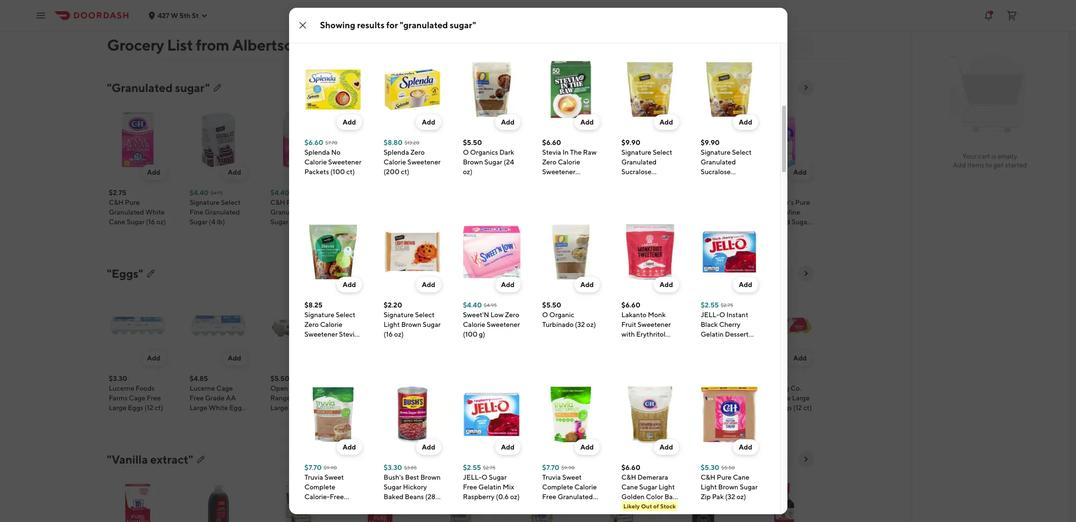 Task type: describe. For each thing, give the bounding box(es) containing it.
$4.75
[[211, 190, 223, 196]]

add for signature select fine granulated sugar (4 lb)
[[228, 168, 241, 176]]

pure inside 'c&h pure cane granulated white sugar (10 lb)'
[[691, 199, 706, 206]]

hickory
[[403, 483, 427, 491]]

427 w 5th st button
[[148, 11, 209, 19]]

calorie inside the $6.60 stevia in the raw zero calorie sweetener packets (50 ct)
[[558, 158, 580, 166]]

cherry
[[720, 321, 741, 329]]

$2.55 $2.75 jell-o instant black cherry gelatin dessert mix sugar free (0.6 oz)
[[701, 301, 749, 358]]

calorie inside $6.60 $7.70 splenda no calorie sweetener packets (100 ct)
[[305, 158, 327, 166]]

extra for $8.80
[[706, 13, 722, 20]]

$2.55 $2.75 jell-o sugar free gelatin mix raspberry (0.6 oz)
[[463, 464, 520, 501]]

large inside lucerne white eggs extra large (12 ct)
[[628, 394, 646, 402]]

eggs inside $5.50 open nature free range brown aa large eggs (12 ct)
[[290, 404, 305, 412]]

leaf
[[542, 513, 556, 520]]

sweetener inside $6.60 lakanto monk fruit sweetener with erythritol classic (8.29 oz)
[[638, 321, 671, 329]]

organics for o organics organic granulated cane sugar (32 oz)
[[359, 199, 386, 206]]

cream
[[130, 22, 150, 30]]

0 horizontal spatial sugar"
[[175, 81, 210, 94]]

$2.75 inside $2.75 c&h pure granulated white cane sugar (16 oz)
[[109, 189, 126, 197]]

signature select granulated pure sugar cane (10 lb)
[[513, 199, 570, 226]]

items
[[968, 161, 985, 169]]

$5.30 $5.50 c&h pure cane light brown sugar zip pak (32 oz)
[[701, 464, 758, 501]]

$7.15 for sticks
[[614, 4, 625, 10]]

$4.95 for unsalted
[[432, 3, 450, 11]]

add for truvia sweet complete calorie-free brown sweetener with stevia 
[[343, 444, 356, 451]]

challenge inside "$5.50 challenge butter unsalted whipped butter (8 oz)"
[[755, 13, 787, 20]]

of
[[654, 503, 659, 510]]

signature for $9.90 signature select granulated sucralose sweetener (9.7 oz)
[[701, 149, 731, 156]]

brown inside the $7.70 $9.90 truvia sweet complete calorie-free brown sweetener with stevia
[[305, 503, 325, 511]]

raw
[[583, 149, 597, 156]]

$5.30
[[701, 464, 720, 472]]

land
[[270, 13, 286, 20]]

oz) inside $3.30 $3.85 bush's best brown sugar hickory baked beans (28 oz)
[[384, 503, 393, 511]]

get
[[994, 161, 1004, 169]]

select inside signature select granulated pure sugar cane (10 lb)
[[544, 199, 564, 206]]

granulated inside '$4.40 $4.75 signature select fine granulated sugar (4 lb)'
[[205, 208, 240, 216]]

2 see all button from the top
[[735, 266, 767, 281]]

empty
[[998, 152, 1018, 160]]

sweet for calorie-
[[325, 474, 344, 482]]

showing results for "granulated sugar" dialog
[[289, 0, 788, 522]]

sticks inside $8.80 land o'lakes unsalted butter sticks (4 ct)
[[270, 32, 289, 40]]

update list image for "vanilla extract"
[[197, 456, 205, 464]]

signature inside '$4.40 $4.75 signature select fine granulated sugar (4 lb)'
[[190, 199, 220, 206]]

(64
[[613, 228, 624, 236]]

$2.20
[[384, 301, 402, 309]]

select inside '$4.40 $4.75 signature select fine granulated sugar (4 lb)'
[[221, 199, 241, 206]]

$7.70 happy egg co. free range large brown eggs (12 ct)
[[755, 376, 812, 412]]

all for extract"
[[754, 456, 761, 464]]

splenda for $6.60
[[305, 149, 330, 156]]

o organics grade a large brown eggs (12 ct)
[[513, 385, 569, 412]]

unsalted inside $4.95 $7.15 kerrygold grass- fed pure irish unsalted butter (8 oz)
[[351, 32, 379, 40]]

jell-o instant black cherry gelatin dessert mix sugar free (0.6 oz) image
[[701, 223, 758, 281]]

(4 inside c&h pure cane granulated sugar carton (4 lb)
[[455, 218, 461, 226]]

packets inside the $6.60 stevia in the raw zero calorie sweetener packets (50 ct)
[[542, 178, 567, 186]]

raspberry
[[463, 493, 495, 501]]

instant
[[727, 311, 749, 319]]

$6.60 $7.70 splenda no calorie sweetener packets (100 ct)
[[305, 139, 362, 176]]

pure inside c&h pure cane granulated sugar carton (4 lb)
[[448, 199, 463, 206]]

$4.40 $4.95 sweet'n low zero calorie sweetener (100 g)
[[463, 301, 520, 338]]

white inside lucerne white eggs extra large (12 ct)
[[621, 385, 640, 392]]

fine
[[190, 208, 203, 216]]

sugar inside $6.60 c&h demerara cane sugar light golden color bag (32 oz)
[[640, 483, 658, 491]]

nature
[[290, 385, 311, 392]]

stock
[[660, 503, 676, 510]]

$7.70 for happy egg co. free range large brown eggs (12 ct)
[[776, 376, 788, 382]]

sugar inside o organics organic granulated cane sugar (32 oz)
[[351, 228, 369, 236]]

grocery list from albertsons
[[107, 36, 309, 54]]

$6.60 lakanto monk fruit sweetener with erythritol classic (8.29 oz)
[[622, 301, 672, 348]]

empty retail cart image
[[945, 49, 1036, 140]]

ct) inside lucerne white eggs extra large (12 ct)
[[604, 404, 612, 412]]

challenge inside challenge butter unsalted european style (8 oz)
[[190, 13, 222, 20]]

(12 inside lucerne white eggs extra large (12 ct)
[[594, 404, 603, 412]]

add inside your cart is empty add items to get started
[[953, 161, 967, 169]]

brown inside $5.50 open nature free range brown aa large eggs (12 ct)
[[292, 394, 312, 402]]

next image for "eggs"
[[802, 270, 810, 278]]

ct) inside eggland's best cage-free brown eggs large (18 ct)
[[478, 404, 487, 412]]

truvia sweet complete calorie free granulated all purpose stevia leaf extract sweetener (14 oz) image
[[542, 386, 600, 444]]

unsalted inside $8.80 land o'lakes unsalted butter sticks (4 ct)
[[270, 22, 298, 30]]

eggs inside $4.85 lucerne cage free grade aa large white eggs (18 ct)
[[229, 404, 245, 412]]

truvia sweet complete calorie-free brown sweetener with stevia leaf extract (14 oz) image
[[305, 386, 362, 444]]

granulated inside $9.90 signature select granulated sucralose sweetener (9.7 oz)
[[701, 158, 736, 166]]

$6.60 for splenda no calorie sweetener packets (100 ct)
[[305, 139, 324, 147]]

$4.85
[[190, 375, 208, 383]]

sugar inside the $5.30 $5.50 c&h pure cane light brown sugar zip pak (32 oz)
[[740, 483, 758, 491]]

challenge butter unsalted european style (8 oz)
[[190, 13, 245, 50]]

o inside "$2.55 $2.75 jell-o sugar free gelatin mix raspberry (0.6 oz)"
[[482, 474, 488, 482]]

$4.85 lucerne cage free grade aa large white eggs (18 ct)
[[190, 375, 245, 422]]

o inside $2.55 $2.75 jell-o instant black cherry gelatin dessert mix sugar free (0.6 oz)
[[720, 311, 725, 319]]

lucerne white eggs extra large (12 ct)
[[594, 385, 646, 412]]

(16 inside $7.15 $8.80 tillamook extra creamy unsalted butter sticks (16 oz)
[[716, 32, 725, 40]]

$6.60 c&h demerara cane sugar light golden color bag (32 oz)
[[622, 464, 677, 511]]

"vanilla
[[107, 453, 148, 466]]

c&h inside c&h pure cane granulated sugar carton (4 lb)
[[432, 199, 447, 206]]

free inside $7.70 happy egg co. free range large brown eggs (12 ct)
[[755, 394, 770, 402]]

signature select zero calorie sweetener stevia granulated (9.7 oz) image
[[305, 223, 362, 281]]

white inside $4.85 lucerne cage free grade aa large white eggs (18 ct)
[[209, 404, 228, 412]]

jell- for free
[[463, 474, 482, 482]]

cane inside signature select granulated pure sugar cane (10 lb)
[[532, 218, 549, 226]]

$7.70 for truvia sweet complete calorie free granulated all purpose stevia leaf ext
[[542, 464, 560, 472]]

"vanilla extract"
[[107, 453, 193, 466]]

granulated inside 'c&h pure cane granulated white sugar (10 lb)'
[[675, 208, 710, 216]]

started
[[1006, 161, 1027, 169]]

see for extract"
[[741, 456, 752, 464]]

from
[[196, 36, 229, 54]]

sticks inside the $4.95 $7.15 kerrygold pure irish two unsalted butter sticks (8 oz)
[[615, 32, 633, 40]]

$8.25 signature select zero calorie sweetener stevia granulated (9.7 oz)
[[305, 301, 358, 358]]

(50
[[568, 178, 580, 186]]

splenda zero calorie sweetener (200 ct) image
[[384, 61, 441, 118]]

notification bell image
[[983, 9, 995, 21]]

0 items, open order cart image
[[1006, 9, 1018, 21]]

$9.90 inside $9.90 signature select granulated sucralose sweetener (9.7 oz)
[[701, 139, 720, 147]]

see all for sugar"
[[741, 84, 761, 92]]

for
[[386, 20, 398, 30]]

427
[[158, 11, 169, 19]]

showing
[[320, 20, 355, 30]]

2 see all from the top
[[741, 270, 761, 278]]

427 w 5th st
[[158, 11, 199, 19]]

brown inside $2.20 signature select light brown sugar (16 oz)
[[401, 321, 422, 329]]

$8.80 land o'lakes unsalted butter sticks (4 ct)
[[270, 3, 320, 40]]

oz) inside $6.60 lakanto monk fruit sweetener with erythritol classic (8.29 oz)
[[662, 340, 672, 348]]

sweet for calorie
[[562, 474, 582, 482]]

stevia inside $8.25 signature select zero calorie sweetener stevia granulated (9.7 oz)
[[339, 331, 358, 338]]

free inside $7.70 $9.90 truvia sweet complete calorie free granulated all purpose stevia leaf ext
[[542, 493, 557, 501]]

tillamook
[[675, 13, 705, 20]]

zero inside $8.25 signature select zero calorie sweetener stevia granulated (9.7 oz)
[[305, 321, 319, 329]]

is
[[992, 152, 997, 160]]

$4.95 for pure
[[351, 3, 370, 11]]

lucerne for sweet
[[109, 13, 134, 20]]

oz) inside o organics organic granulated cane sugar (64 oz)
[[625, 228, 635, 236]]

splenda for $8.80
[[384, 149, 409, 156]]

delete list image
[[342, 41, 350, 49]]

c&h baker's pure cane ultrafine granulated sugar (4 lb)
[[755, 199, 810, 236]]

carton
[[432, 218, 454, 226]]

$3.30 for $3.30 lucerne foods farms cage free large eggs (12 ct)
[[109, 375, 127, 383]]

(16 inside $2.20 signature select light brown sugar (16 oz)
[[384, 331, 393, 338]]

range inside $5.50 open nature free range brown aa large eggs (12 ct)
[[270, 394, 291, 402]]

two
[[608, 22, 621, 30]]

eggs inside lucerne white eggs extra large (12 ct)
[[594, 394, 609, 402]]

vital farms pasture-raised grade a large eggs (12 ct)
[[351, 385, 399, 422]]

farms inside $3.30 lucerne foods farms cage free large eggs (12 ct)
[[109, 394, 128, 402]]

your cart is empty add items to get started
[[953, 152, 1027, 169]]

eggs inside o organics grade a large brown eggs (12 ct)
[[513, 404, 528, 412]]

add for o organics dark brown sugar (24 oz)
[[501, 118, 515, 126]]

add for lakanto monk fruit sweetener with erythritol classic (8.29 oz)
[[660, 281, 673, 289]]

oz) inside o organics organic granulated cane sugar (32 oz)
[[382, 228, 392, 236]]

cane inside c&h pure cane granulated sugar carton (4 lb)
[[464, 199, 481, 206]]

close showing results for "granulated sugar" image
[[297, 19, 308, 31]]

gelatin inside $2.55 $2.75 jell-o instant black cherry gelatin dessert mix sugar free (0.6 oz)
[[701, 331, 724, 338]]

add for c&h pure cane granulated white sugar (4 lb)
[[309, 168, 322, 176]]

beans
[[405, 493, 424, 501]]

kerrygold for pure
[[351, 13, 382, 20]]

add for splenda zero calorie sweetener (200 ct)
[[422, 118, 435, 126]]

eggs inside vital farms pasture-raised grade a large eggs (12 ct)
[[351, 414, 367, 422]]

irish for (8
[[432, 22, 445, 30]]

baker's
[[772, 199, 794, 206]]

$8.80 for $8.80 $13.20 splenda zero calorie sweetener (200 ct)
[[384, 139, 403, 147]]

bush's best brown sugar hickory baked beans (28 oz) image
[[384, 386, 441, 444]]

sweet for butter
[[109, 22, 128, 30]]

pure inside $4.95 $7.15 kerrygold pure irish unsalted butter (8 oz)
[[464, 13, 479, 20]]

style
[[221, 32, 237, 40]]

pure inside the $5.30 $5.50 c&h pure cane light brown sugar zip pak (32 oz)
[[717, 474, 732, 482]]

organic for (64
[[594, 208, 619, 216]]

(9.7 inside $8.25 signature select zero calorie sweetener stevia granulated (9.7 oz)
[[341, 340, 353, 348]]

o organics organic granulated cane sugar (32 oz)
[[351, 199, 404, 236]]

$7.15 $8.80 tillamook extra creamy unsalted butter sticks (16 oz)
[[675, 3, 728, 50]]

$7.70 $9.90 truvia sweet complete calorie free granulated all purpose stevia leaf ext
[[542, 464, 599, 522]]

next image for "vanilla extract"
[[802, 456, 810, 464]]

2 horizontal spatial update list image
[[321, 41, 328, 49]]

$4.95 $7.15 kerrygold pure irish unsalted butter (8 oz)
[[432, 3, 479, 40]]

range inside $7.70 happy egg co. free range large brown eggs (12 ct)
[[771, 394, 791, 402]]

low
[[491, 311, 504, 319]]

o organics organic granulated cane sugar (64 oz)
[[594, 199, 647, 236]]

sweetener inside $8.25 signature select zero calorie sweetener stevia granulated (9.7 oz)
[[305, 331, 338, 338]]

oz) inside $5.50 o organic turbinado (32 oz)
[[587, 321, 596, 329]]

(4 for c&h baker's pure cane ultrafine granulated sugar (4 lb)
[[755, 228, 762, 236]]

cart
[[979, 152, 991, 160]]

eggland's best cage-free brown eggs large (18 ct)
[[432, 385, 487, 412]]

signature select light brown sugar (16 oz) image
[[384, 223, 441, 281]]

$9.90 signature select granulated sucralose sweetener pouch (9.7 oz)
[[622, 139, 676, 195]]

egg
[[777, 385, 790, 392]]

(32 inside $5.50 o organic turbinado (32 oz)
[[575, 321, 585, 329]]

a inside o organics grade a large brown eggs (12 ct)
[[513, 394, 518, 402]]

butter inside $4.40 lucerne foods sweet cream butter unsalted (16 oz)
[[109, 32, 129, 40]]

oz) inside $7.15 $8.80 tillamook extra creamy unsalted butter sticks (16 oz)
[[675, 42, 684, 50]]

$4.95 inside $4.40 $4.95 sweet'n low zero calorie sweetener (100 g)
[[484, 302, 497, 308]]

st
[[192, 11, 199, 19]]

dessert
[[725, 331, 749, 338]]

(12 inside vital farms pasture-raised grade a large eggs (12 ct)
[[368, 414, 377, 422]]

cage-
[[432, 394, 452, 402]]

lucerne xl cage free eggs (18 ct)
[[675, 385, 728, 402]]

$3.85
[[404, 465, 417, 471]]

showing results for "granulated sugar"
[[320, 20, 476, 30]]

large inside vital farms pasture-raised grade a large eggs (12 ct)
[[378, 404, 396, 412]]

likely
[[624, 503, 640, 510]]

cage inside $3.30 lucerne foods farms cage free large eggs (12 ct)
[[129, 394, 145, 402]]

signature for $9.90 signature select granulated sucralose sweetener pouch (9.7 oz)
[[622, 149, 652, 156]]

(0.6 inside "$2.55 $2.75 jell-o sugar free gelatin mix raspberry (0.6 oz)"
[[496, 493, 509, 501]]

cane inside 'c&h pure cane granulated white sugar (10 lb)'
[[707, 199, 723, 206]]

add for c&h pure cane light brown sugar zip pak (32 oz)
[[739, 444, 753, 451]]

$4.40 for $4.40 lucerne foods sweet cream butter unsalted (16 oz)
[[109, 3, 128, 11]]

add for c&h pure granulated white cane sugar (16 oz)
[[147, 168, 160, 176]]

add for happy egg co. free range large brown eggs (12 ct)
[[794, 354, 807, 362]]

in
[[563, 149, 569, 156]]

select for $8.25 signature select zero calorie sweetener stevia granulated (9.7 oz)
[[336, 311, 355, 319]]

next image
[[802, 84, 810, 92]]

$13.20
[[405, 140, 420, 146]]

light for $6.60 c&h demerara cane sugar light golden color bag (32 oz)
[[659, 483, 675, 491]]

vital
[[351, 385, 366, 392]]

fruit
[[622, 321, 637, 329]]

c&h inside c&h baker's pure cane ultrafine granulated sugar (4 lb)
[[755, 199, 770, 206]]

add for lucerne foods farms cage free large eggs (12 ct)
[[147, 354, 160, 362]]

with inside the $7.70 $9.90 truvia sweet complete calorie-free brown sweetener with stevia
[[305, 513, 318, 520]]

o organics dark brown sugar (24 oz) image
[[463, 61, 521, 118]]

(32 inside $6.60 c&h demerara cane sugar light golden color bag (32 oz)
[[622, 503, 632, 511]]

stevia in the raw zero calorie sweetener packets (50 ct) image
[[542, 61, 600, 118]]

light for $5.30 $5.50 c&h pure cane light brown sugar zip pak (32 oz)
[[701, 483, 717, 491]]

$2.55 for jell-o instant black cherry gelatin dessert mix sugar free (0.6 oz)
[[701, 301, 719, 309]]

ct) inside $3.30 lucerne foods farms cage free large eggs (12 ct)
[[155, 404, 163, 412]]

oz) inside $9.90 signature select granulated sucralose sweetener (9.7 oz)
[[749, 178, 758, 186]]

baked
[[384, 493, 404, 501]]

sucralose for pouch
[[622, 168, 652, 176]]

$2.20 signature select light brown sugar (16 oz)
[[384, 301, 441, 338]]

$7.15 for butter
[[372, 4, 383, 10]]

$2.75 for jell-o sugar free gelatin mix raspberry (0.6 oz)
[[483, 465, 496, 471]]

results
[[357, 20, 385, 30]]

zip
[[701, 493, 711, 501]]

lucerne for free
[[190, 385, 215, 392]]

granulated inside $7.70 $9.90 truvia sweet complete calorie free granulated all purpose stevia leaf ext
[[558, 493, 593, 501]]

c&h inside $6.60 c&h demerara cane sugar light golden color bag (32 oz)
[[622, 474, 636, 482]]

w
[[171, 11, 178, 19]]

stevia inside $7.70 $9.90 truvia sweet complete calorie free granulated all purpose stevia leaf ext
[[579, 503, 599, 511]]

unsalted inside $4.40 lucerne foods sweet cream butter unsalted (16 oz)
[[130, 32, 158, 40]]

complete for brown
[[305, 483, 336, 491]]

to
[[986, 161, 992, 169]]

butter inside challenge butter unsalted european style (8 oz)
[[223, 13, 243, 20]]

grade inside o organics grade a large brown eggs (12 ct)
[[549, 385, 569, 392]]



Task type: locate. For each thing, give the bounding box(es) containing it.
2 horizontal spatial (18
[[707, 394, 716, 402]]

2 see from the top
[[741, 270, 752, 278]]

happy
[[755, 385, 776, 392]]

$8.80 for $8.80 land o'lakes unsalted butter sticks (4 ct)
[[270, 3, 289, 11]]

$2.55 up raspberry
[[463, 464, 481, 472]]

likely out of stock
[[624, 503, 676, 510]]

truvia up all
[[542, 474, 561, 482]]

$5.50 for $5.50 o organic turbinado (32 oz)
[[542, 301, 561, 309]]

sugar" right "granulated
[[450, 20, 476, 30]]

aa
[[226, 394, 236, 402], [313, 394, 323, 402]]

$2.55 for jell-o sugar free gelatin mix raspberry (0.6 oz)
[[463, 464, 481, 472]]

2 complete from the left
[[542, 483, 573, 491]]

sweetener down $8.25
[[305, 331, 338, 338]]

white
[[145, 208, 165, 216], [307, 208, 326, 216], [711, 208, 731, 216], [621, 385, 640, 392], [209, 404, 228, 412]]

sucralose for (9.7
[[701, 168, 731, 176]]

1 vertical spatial farms
[[109, 394, 128, 402]]

oz) inside "$5.50 challenge butter unsalted whipped butter (8 oz)"
[[763, 42, 773, 50]]

pak
[[712, 493, 724, 501]]

0 vertical spatial see all button
[[735, 80, 767, 95]]

ct) inside $4.85 lucerne cage free grade aa large white eggs (18 ct)
[[200, 414, 208, 422]]

organics
[[470, 149, 498, 156], [359, 199, 386, 206], [601, 199, 629, 206], [520, 385, 548, 392]]

$7.70 up egg
[[776, 376, 788, 382]]

calorie down in
[[558, 158, 580, 166]]

lakanto
[[622, 311, 647, 319]]

sweetener inside $9.90 signature select granulated sucralose sweetener (9.7 oz)
[[701, 178, 734, 186]]

select inside $9.90 signature select granulated sucralose sweetener (9.7 oz)
[[732, 149, 752, 156]]

$5.50 o organics dark brown sugar (24 oz)
[[463, 139, 514, 176]]

jell- up black
[[701, 311, 720, 319]]

gelatin up raspberry
[[479, 483, 502, 491]]

select for $9.90 signature select granulated sucralose sweetener pouch (9.7 oz)
[[653, 149, 673, 156]]

grass-
[[383, 13, 404, 20]]

best inside eggland's best cage-free brown eggs large (18 ct)
[[464, 385, 478, 392]]

0 horizontal spatial cage
[[129, 394, 145, 402]]

sweetener left pouch
[[622, 178, 655, 186]]

$2.75 for jell-o instant black cherry gelatin dessert mix sugar free (0.6 oz)
[[721, 302, 733, 308]]

jell- up raspberry
[[463, 474, 482, 482]]

all left previous image
[[754, 270, 761, 278]]

$7.15 for oz)
[[452, 4, 464, 10]]

1 horizontal spatial range
[[771, 394, 791, 402]]

2 next image from the top
[[802, 456, 810, 464]]

raised
[[378, 394, 399, 402]]

challenge
[[190, 13, 222, 20], [755, 13, 787, 20]]

(0.6 down black
[[701, 350, 714, 358]]

0 horizontal spatial gelatin
[[479, 483, 502, 491]]

calorie up the $4.40 c&h pure cane granulated white sugar (4 lb)
[[305, 158, 327, 166]]

0 horizontal spatial sweet
[[109, 22, 128, 30]]

(10 for cane
[[550, 218, 560, 226]]

1 horizontal spatial (9.7
[[622, 187, 633, 195]]

splenda down $13.20
[[384, 149, 409, 156]]

3 see all button from the top
[[735, 452, 767, 467]]

challenge up whipped
[[755, 13, 787, 20]]

foods for cream
[[136, 13, 155, 20]]

2 horizontal spatial $2.75
[[721, 302, 733, 308]]

sweetener inside $9.90 signature select granulated sucralose sweetener pouch (9.7 oz)
[[622, 178, 655, 186]]

2 vertical spatial all
[[754, 456, 761, 464]]

(9.7 inside $9.90 signature select granulated sucralose sweetener pouch (9.7 oz)
[[622, 187, 633, 195]]

monk
[[648, 311, 666, 319]]

(8
[[238, 32, 245, 40], [402, 32, 408, 40], [453, 32, 460, 40], [635, 32, 641, 40], [755, 42, 762, 50]]

(8 inside challenge butter unsalted european style (8 oz)
[[238, 32, 245, 40]]

see all button
[[735, 80, 767, 95], [735, 266, 767, 281], [735, 452, 767, 467]]

(4 for $4.40 c&h pure cane granulated white sugar (4 lb)
[[290, 218, 296, 226]]

add for o organic turbinado (32 oz)
[[581, 281, 594, 289]]

lb) inside the $4.40 c&h pure cane granulated white sugar (4 lb)
[[298, 218, 306, 226]]

challenge up european
[[190, 13, 222, 20]]

0 horizontal spatial $3.30
[[109, 375, 127, 383]]

2 kerrygold from the left
[[432, 13, 463, 20]]

grade
[[549, 385, 569, 392], [205, 394, 225, 402], [351, 404, 371, 412]]

1 kerrygold from the left
[[351, 13, 382, 20]]

jell- for black
[[701, 311, 720, 319]]

add for truvia sweet complete calorie free granulated all purpose stevia leaf ext
[[581, 444, 594, 451]]

0 vertical spatial update list image
[[321, 41, 328, 49]]

$7.70 inside $6.60 $7.70 splenda no calorie sweetener packets (100 ct)
[[326, 140, 338, 146]]

jell-o sugar free gelatin mix raspberry (0.6 oz) image
[[463, 386, 521, 444]]

update list image
[[147, 270, 155, 278]]

0 horizontal spatial $2.55
[[463, 464, 481, 472]]

1 horizontal spatial light
[[659, 483, 675, 491]]

1 vertical spatial a
[[372, 404, 377, 412]]

with down calorie-
[[305, 513, 318, 520]]

$5.50 inside the $5.30 $5.50 c&h pure cane light brown sugar zip pak (32 oz)
[[722, 465, 735, 471]]

2 vertical spatial grade
[[351, 404, 371, 412]]

calorie down $8.25
[[320, 321, 343, 329]]

irish inside $4.95 $7.15 kerrygold grass- fed pure irish unsalted butter (8 oz)
[[381, 22, 394, 30]]

1 sucralose from the left
[[622, 168, 652, 176]]

o organic turbinado (32 oz) image
[[542, 223, 600, 281]]

0 vertical spatial previous image
[[783, 84, 790, 92]]

2 truvia from the left
[[542, 474, 561, 482]]

1 truvia from the left
[[305, 474, 323, 482]]

packets
[[305, 168, 329, 176], [542, 178, 567, 186]]

complete
[[305, 483, 336, 491], [542, 483, 573, 491]]

$5.50 for $5.50 challenge butter unsalted whipped butter (8 oz)
[[755, 3, 775, 11]]

zero right (24
[[542, 158, 557, 166]]

sugar" down list
[[175, 81, 210, 94]]

co.
[[791, 385, 802, 392]]

signature select granulated sucralose sweetener (9.7 oz) image
[[701, 61, 758, 118]]

complete up purpose
[[542, 483, 573, 491]]

light down $2.20
[[384, 321, 400, 329]]

update list image for "granulated sugar"
[[214, 84, 221, 92]]

sticks down two
[[615, 32, 633, 40]]

(10 inside 'c&h pure cane granulated white sugar (10 lb)'
[[694, 218, 704, 226]]

see all
[[741, 84, 761, 92], [741, 270, 761, 278], [741, 456, 761, 464]]

sugar inside $2.55 $2.75 jell-o instant black cherry gelatin dessert mix sugar free (0.6 oz)
[[714, 340, 732, 348]]

sugar
[[485, 158, 503, 166], [469, 208, 487, 216], [127, 218, 145, 226], [190, 218, 208, 226], [270, 218, 288, 226], [513, 218, 531, 226], [675, 218, 693, 226], [792, 218, 810, 226], [351, 228, 369, 236], [594, 228, 612, 236], [423, 321, 441, 329], [714, 340, 732, 348], [489, 474, 507, 482], [384, 483, 402, 491], [640, 483, 658, 491], [740, 483, 758, 491]]

best right the eggland's
[[464, 385, 478, 392]]

select inside $8.25 signature select zero calorie sweetener stevia granulated (9.7 oz)
[[336, 311, 355, 319]]

lucerne inside $3.30 lucerne foods farms cage free large eggs (12 ct)
[[109, 385, 134, 392]]

add for jell-o instant black cherry gelatin dessert mix sugar free (0.6 oz)
[[739, 281, 753, 289]]

0 horizontal spatial aa
[[226, 394, 236, 402]]

(100 for g)
[[463, 331, 478, 338]]

pasture-
[[351, 394, 378, 402]]

signature inside $9.90 signature select granulated sucralose sweetener pouch (9.7 oz)
[[622, 149, 652, 156]]

truvia inside the $7.70 $9.90 truvia sweet complete calorie-free brown sweetener with stevia
[[305, 474, 323, 482]]

select inside $2.20 signature select light brown sugar (16 oz)
[[415, 311, 435, 319]]

(100 for ct)
[[330, 168, 345, 176]]

add for c&h demerara cane sugar light golden color bag (32 oz)
[[660, 444, 673, 451]]

brown inside eggland's best cage-free brown eggs large (18 ct)
[[467, 394, 487, 402]]

2 vertical spatial (9.7
[[341, 340, 353, 348]]

0 vertical spatial packets
[[305, 168, 329, 176]]

1 horizontal spatial complete
[[542, 483, 573, 491]]

sweetener down monk
[[638, 321, 671, 329]]

organic for (32
[[351, 208, 376, 216]]

next image
[[802, 270, 810, 278], [802, 456, 810, 464]]

1 horizontal spatial grade
[[351, 404, 371, 412]]

butter inside $8.80 land o'lakes unsalted butter sticks (4 ct)
[[300, 22, 320, 30]]

truvia up calorie-
[[305, 474, 323, 482]]

creamy
[[675, 22, 699, 30]]

white inside the $4.40 c&h pure cane granulated white sugar (4 lb)
[[307, 208, 326, 216]]

extra
[[706, 13, 722, 20], [610, 394, 627, 402]]

$4.95 for two
[[594, 3, 612, 11]]

1 all from the top
[[754, 84, 761, 92]]

oz) inside $2.20 signature select light brown sugar (16 oz)
[[394, 331, 404, 338]]

0 horizontal spatial (9.7
[[341, 340, 353, 348]]

(0.6 right raspberry
[[496, 493, 509, 501]]

1 previous image from the top
[[783, 84, 790, 92]]

(10 inside signature select granulated pure sugar cane (10 lb)
[[550, 218, 560, 226]]

zero down $8.25
[[305, 321, 319, 329]]

1 horizontal spatial (10
[[694, 218, 704, 226]]

irish for butter
[[594, 22, 607, 30]]

1 vertical spatial see all
[[741, 270, 761, 278]]

unsalted inside the $4.95 $7.15 kerrygold pure irish two unsalted butter sticks (8 oz)
[[622, 22, 650, 30]]

add for sweet'n low zero calorie sweetener (100 g)
[[501, 281, 515, 289]]

cane
[[303, 199, 319, 206], [464, 199, 481, 206], [707, 199, 723, 206], [755, 208, 772, 216], [109, 218, 125, 226], [388, 218, 404, 226], [532, 218, 549, 226], [630, 218, 647, 226], [733, 474, 750, 482], [622, 483, 638, 491]]

0 horizontal spatial extra
[[610, 394, 627, 402]]

$6.60 for stevia in the raw zero calorie sweetener packets (50 ct)
[[542, 139, 561, 147]]

kerrygold for unsalted
[[432, 13, 463, 20]]

select for $9.90 signature select granulated sucralose sweetener (9.7 oz)
[[732, 149, 752, 156]]

1 challenge from the left
[[190, 13, 222, 20]]

oz) inside $4.95 $7.15 kerrygold pure irish unsalted butter (8 oz)
[[461, 32, 471, 40]]

complete for granulated
[[542, 483, 573, 491]]

black
[[701, 321, 718, 329]]

(200
[[384, 168, 400, 176]]

1 vertical spatial (9.7
[[622, 187, 633, 195]]

organics for o organics organic granulated cane sugar (64 oz)
[[601, 199, 629, 206]]

granulated inside $2.75 c&h pure granulated white cane sugar (16 oz)
[[109, 208, 144, 216]]

2 horizontal spatial grade
[[549, 385, 569, 392]]

2 vertical spatial see
[[741, 456, 752, 464]]

1 horizontal spatial extra
[[706, 13, 722, 20]]

1 vertical spatial sugar"
[[175, 81, 210, 94]]

add for lucerne cage free grade aa large white eggs (18 ct)
[[228, 354, 241, 362]]

all up the $5.30 $5.50 c&h pure cane light brown sugar zip pak (32 oz)
[[754, 456, 761, 464]]

0 horizontal spatial best
[[405, 474, 419, 482]]

(9.7
[[736, 178, 747, 186], [622, 187, 633, 195], [341, 340, 353, 348]]

1 horizontal spatial truvia
[[542, 474, 561, 482]]

$8.80 for $8.80
[[513, 3, 532, 11]]

1 vertical spatial previous image
[[783, 456, 790, 464]]

0 horizontal spatial truvia
[[305, 474, 323, 482]]

range down the open
[[270, 394, 291, 402]]

see all for extract"
[[741, 456, 761, 464]]

"eggs"
[[107, 267, 143, 280]]

0 horizontal spatial (0.6
[[496, 493, 509, 501]]

1 foods from the top
[[136, 13, 155, 20]]

1 vertical spatial best
[[405, 474, 419, 482]]

kerrygold inside $4.95 $7.15 kerrygold pure irish unsalted butter (8 oz)
[[432, 13, 463, 20]]

$7.15 inside $4.95 $7.15 kerrygold pure irish unsalted butter (8 oz)
[[452, 4, 464, 10]]

1 irish from the left
[[381, 22, 394, 30]]

0 horizontal spatial $2.75
[[109, 189, 126, 197]]

1 splenda from the left
[[305, 149, 330, 156]]

cane inside $6.60 c&h demerara cane sugar light golden color bag (32 oz)
[[622, 483, 638, 491]]

signature inside signature select granulated pure sugar cane (10 lb)
[[513, 199, 543, 206]]

0 vertical spatial jell-
[[701, 311, 720, 319]]

ultrafine
[[773, 208, 801, 216]]

(8 inside $4.95 $7.15 kerrygold pure irish unsalted butter (8 oz)
[[453, 32, 460, 40]]

2 splenda from the left
[[384, 149, 409, 156]]

sugar inside $2.75 c&h pure granulated white cane sugar (16 oz)
[[127, 218, 145, 226]]

2 challenge from the left
[[755, 13, 787, 20]]

1 vertical spatial gelatin
[[479, 483, 502, 491]]

complete up calorie-
[[305, 483, 336, 491]]

(8.29
[[645, 340, 661, 348]]

sweet left cream
[[109, 22, 128, 30]]

1 (10 from the left
[[550, 218, 560, 226]]

$5.50 inside "$5.50 challenge butter unsalted whipped butter (8 oz)"
[[755, 3, 775, 11]]

stevia inside the $7.70 $9.90 truvia sweet complete calorie-free brown sweetener with stevia
[[319, 513, 338, 520]]

all left next image
[[754, 84, 761, 92]]

butter inside $7.15 $8.80 tillamook extra creamy unsalted butter sticks (16 oz)
[[675, 32, 695, 40]]

c&h demerara cane sugar light golden color bag (32 oz) image
[[622, 386, 679, 444]]

sweetener inside $8.80 $13.20 splenda zero calorie sweetener (200 ct)
[[408, 158, 441, 166]]

range down egg
[[771, 394, 791, 402]]

3 see from the top
[[741, 456, 752, 464]]

add for signature select granulated sucralose sweetener pouch (9.7 oz)
[[660, 118, 673, 126]]

$5.50 for $5.50 o organics dark brown sugar (24 oz)
[[463, 139, 482, 147]]

see all button for sugar"
[[735, 80, 767, 95]]

1 horizontal spatial a
[[513, 394, 518, 402]]

dark
[[500, 149, 514, 156]]

3 sticks from the left
[[696, 32, 714, 40]]

$2.55 up black
[[701, 301, 719, 309]]

sweet'n low zero calorie sweetener (100 g) image
[[463, 223, 521, 281]]

lb)
[[217, 218, 225, 226], [298, 218, 306, 226], [463, 218, 471, 226], [561, 218, 570, 226], [705, 218, 713, 226], [763, 228, 772, 236]]

$4.40 c&h pure cane granulated white sugar (4 lb)
[[270, 189, 326, 226]]

sucralose up 'c&h pure cane granulated white sugar (10 lb)'
[[701, 168, 731, 176]]

splenda left the no
[[305, 149, 330, 156]]

2 horizontal spatial irish
[[594, 22, 607, 30]]

1 horizontal spatial organic
[[550, 311, 575, 319]]

0 vertical spatial $2.55
[[701, 301, 719, 309]]

(100 left g) at the bottom
[[463, 331, 478, 338]]

best
[[464, 385, 478, 392], [405, 474, 419, 482]]

sweet
[[109, 22, 128, 30], [325, 474, 344, 482], [562, 474, 582, 482]]

(4 for $4.40 $4.75 signature select fine granulated sugar (4 lb)
[[209, 218, 215, 226]]

1 vertical spatial $2.75
[[721, 302, 733, 308]]

0 vertical spatial next image
[[802, 270, 810, 278]]

(28
[[425, 493, 436, 501]]

0 horizontal spatial organic
[[351, 208, 376, 216]]

extra for white
[[610, 394, 627, 402]]

$3.30 $3.85 bush's best brown sugar hickory baked beans (28 oz)
[[384, 464, 441, 511]]

irish down grass-
[[381, 22, 394, 30]]

1 sticks from the left
[[270, 32, 289, 40]]

(9.7 inside $9.90 signature select granulated sucralose sweetener (9.7 oz)
[[736, 178, 747, 186]]

1 see from the top
[[741, 84, 752, 92]]

update list image left delete list image
[[321, 41, 328, 49]]

$7.70 up the no
[[326, 140, 338, 146]]

g)
[[479, 331, 485, 338]]

1 vertical spatial (100
[[463, 331, 478, 338]]

add for signature select granulated sucralose sweetener (9.7 oz)
[[739, 118, 753, 126]]

cage for (18
[[711, 385, 728, 392]]

$8.25
[[305, 301, 323, 309]]

ct) inside $8.80 land o'lakes unsalted butter sticks (4 ct)
[[298, 32, 307, 40]]

mix inside "$2.55 $2.75 jell-o sugar free gelatin mix raspberry (0.6 oz)"
[[503, 483, 514, 491]]

lakanto monk fruit sweetener with erythritol classic (8.29 oz) image
[[622, 223, 679, 281]]

1 complete from the left
[[305, 483, 336, 491]]

truvia for truvia sweet complete calorie-free brown sweetener with stevia 
[[305, 474, 323, 482]]

sweetener up (50
[[542, 168, 576, 176]]

kerrygold for two
[[594, 13, 624, 20]]

1 horizontal spatial with
[[622, 331, 635, 338]]

$6.60 for lakanto monk fruit sweetener with erythritol classic (8.29 oz)
[[622, 301, 641, 309]]

farms inside vital farms pasture-raised grade a large eggs (12 ct)
[[367, 385, 386, 392]]

1 horizontal spatial sucralose
[[701, 168, 731, 176]]

1 see all from the top
[[741, 84, 761, 92]]

$4.95 up two
[[594, 3, 612, 11]]

signature select granulated sucralose sweetener pouch (9.7 oz) image
[[622, 61, 679, 118]]

sweetener down calorie-
[[326, 503, 359, 511]]

1 horizontal spatial challenge
[[755, 13, 787, 20]]

add for signature select zero calorie sweetener stevia granulated (9.7 oz)
[[343, 281, 356, 289]]

update list image right extract"
[[197, 456, 205, 464]]

lucerne for farms
[[109, 385, 134, 392]]

(32 down the golden
[[622, 503, 632, 511]]

1 vertical spatial grade
[[205, 394, 225, 402]]

light up bag
[[659, 483, 675, 491]]

$9.90 inside the $7.70 $9.90 truvia sweet complete calorie-free brown sweetener with stevia
[[324, 465, 337, 471]]

update list image
[[321, 41, 328, 49], [214, 84, 221, 92], [197, 456, 205, 464]]

0 horizontal spatial irish
[[381, 22, 394, 30]]

jell-
[[701, 311, 720, 319], [463, 474, 482, 482]]

0 vertical spatial (0.6
[[701, 350, 714, 358]]

select inside $9.90 signature select granulated sucralose sweetener pouch (9.7 oz)
[[653, 149, 673, 156]]

all for sugar"
[[754, 84, 761, 92]]

zero inside $8.80 $13.20 splenda zero calorie sweetener (200 ct)
[[411, 149, 425, 156]]

0 horizontal spatial range
[[270, 394, 291, 402]]

$4.40 for $4.40 $4.95 sweet'n low zero calorie sweetener (100 g)
[[463, 301, 482, 309]]

organics for o organics grade a large brown eggs (12 ct)
[[520, 385, 548, 392]]

$4.95 $7.15 kerrygold grass- fed pure irish unsalted butter (8 oz)
[[351, 3, 408, 50]]

see all button for extract"
[[735, 452, 767, 467]]

sugar inside the $4.40 c&h pure cane granulated white sugar (4 lb)
[[270, 218, 288, 226]]

sweetener down the no
[[328, 158, 362, 166]]

grade for $4.85 lucerne cage free grade aa large white eggs (18 ct)
[[205, 394, 225, 402]]

with
[[622, 331, 635, 338], [305, 513, 318, 520]]

eggs inside $3.30 lucerne foods farms cage free large eggs (12 ct)
[[128, 404, 143, 412]]

update list image down from
[[214, 84, 221, 92]]

irish right for
[[432, 22, 445, 30]]

$4.40 for $4.40 c&h pure cane granulated white sugar (4 lb)
[[270, 189, 289, 197]]

zero down $13.20
[[411, 149, 425, 156]]

sweet inside the $7.70 $9.90 truvia sweet complete calorie-free brown sweetener with stevia
[[325, 474, 344, 482]]

sticks inside $7.15 $8.80 tillamook extra creamy unsalted butter sticks (16 oz)
[[696, 32, 714, 40]]

ct)
[[298, 32, 307, 40], [346, 168, 355, 176], [401, 168, 410, 176], [581, 178, 590, 186], [717, 394, 726, 402], [155, 404, 163, 412], [316, 404, 325, 412], [478, 404, 487, 412], [540, 404, 548, 412], [604, 404, 612, 412], [804, 404, 812, 412], [200, 414, 208, 422], [378, 414, 387, 422]]

0 horizontal spatial (18
[[190, 414, 199, 422]]

irish
[[381, 22, 394, 30], [432, 22, 445, 30], [594, 22, 607, 30]]

the
[[570, 149, 582, 156]]

1 next image from the top
[[802, 270, 810, 278]]

sugar" inside dialog
[[450, 20, 476, 30]]

1 horizontal spatial $2.75
[[483, 465, 496, 471]]

2 horizontal spatial light
[[701, 483, 717, 491]]

calorie inside $4.40 $4.95 sweet'n low zero calorie sweetener (100 g)
[[463, 321, 486, 329]]

golden
[[622, 493, 645, 501]]

$4.40 lucerne foods sweet cream butter unsalted (16 oz)
[[109, 3, 158, 50]]

$8.80 inside $7.15 $8.80 tillamook extra creamy unsalted butter sticks (16 oz)
[[692, 4, 706, 10]]

(32 right pak
[[725, 493, 736, 501]]

previous image for "vanilla extract"
[[783, 456, 790, 464]]

packets up the $4.40 c&h pure cane granulated white sugar (4 lb)
[[305, 168, 329, 176]]

0 horizontal spatial sucralose
[[622, 168, 652, 176]]

1 vertical spatial all
[[754, 270, 761, 278]]

granulated inside signature select granulated pure sugar cane (10 lb)
[[513, 208, 548, 216]]

1 horizontal spatial packets
[[542, 178, 567, 186]]

$4.40 inside $4.40 $4.95 sweet'n low zero calorie sweetener (100 g)
[[463, 301, 482, 309]]

1 vertical spatial with
[[305, 513, 318, 520]]

free inside $2.55 $2.75 jell-o instant black cherry gelatin dessert mix sugar free (0.6 oz)
[[733, 340, 747, 348]]

3 kerrygold from the left
[[594, 13, 624, 20]]

c&h inside the $5.30 $5.50 c&h pure cane light brown sugar zip pak (32 oz)
[[701, 474, 716, 482]]

1 vertical spatial $3.30
[[384, 464, 402, 472]]

$4.95 up fed
[[351, 3, 370, 11]]

1 horizontal spatial splenda
[[384, 149, 409, 156]]

1 horizontal spatial mix
[[701, 340, 712, 348]]

1 range from the left
[[270, 394, 291, 402]]

$4.95
[[351, 3, 370, 11], [432, 3, 450, 11], [594, 3, 612, 11], [484, 302, 497, 308]]

$3.30 inside $3.30 $3.85 bush's best brown sugar hickory baked beans (28 oz)
[[384, 464, 402, 472]]

1 horizontal spatial best
[[464, 385, 478, 392]]

$2.75
[[109, 189, 126, 197], [721, 302, 733, 308], [483, 465, 496, 471]]

with down fruit in the right of the page
[[622, 331, 635, 338]]

sweetener down $13.20
[[408, 158, 441, 166]]

1 vertical spatial (0.6
[[496, 493, 509, 501]]

sticks down creamy
[[696, 32, 714, 40]]

cage inside the lucerne xl cage free eggs (18 ct)
[[711, 385, 728, 392]]

organics inside o organics organic granulated cane sugar (64 oz)
[[601, 199, 629, 206]]

1 aa from the left
[[226, 394, 236, 402]]

eggs inside the lucerne xl cage free eggs (18 ct)
[[690, 394, 705, 402]]

purpose
[[552, 503, 578, 511]]

2 irish from the left
[[432, 22, 445, 30]]

calorie up purpose
[[575, 483, 597, 491]]

2 previous image from the top
[[783, 456, 790, 464]]

(0.6
[[701, 350, 714, 358], [496, 493, 509, 501]]

sugar inside '$4.40 $4.75 signature select fine granulated sugar (4 lb)'
[[190, 218, 208, 226]]

previous image
[[783, 270, 790, 278]]

$2.75 c&h pure granulated white cane sugar (16 oz)
[[109, 189, 166, 226]]

add for c&h baker's pure cane ultrafine granulated sugar (4 lb)
[[794, 168, 807, 176]]

2 horizontal spatial kerrygold
[[594, 13, 624, 20]]

foods for cage
[[136, 385, 155, 392]]

1 vertical spatial foods
[[136, 385, 155, 392]]

0 horizontal spatial jell-
[[463, 474, 482, 482]]

$4.40
[[109, 3, 128, 11], [190, 189, 209, 197], [270, 189, 289, 197], [463, 301, 482, 309]]

$7.70 inside $7.70 $9.90 truvia sweet complete calorie free granulated all purpose stevia leaf ext
[[542, 464, 560, 472]]

brown inside the $5.30 $5.50 c&h pure cane light brown sugar zip pak (32 oz)
[[719, 483, 739, 491]]

open menu image
[[35, 9, 47, 21]]

$7.70 for truvia sweet complete calorie-free brown sweetener with stevia 
[[305, 464, 322, 472]]

0 vertical spatial $3.30
[[109, 375, 127, 383]]

2 vertical spatial see all
[[741, 456, 761, 464]]

cane inside c&h baker's pure cane ultrafine granulated sugar (4 lb)
[[755, 208, 772, 216]]

3 all from the top
[[754, 456, 761, 464]]

2 sticks from the left
[[615, 32, 633, 40]]

$7.70 up all
[[542, 464, 560, 472]]

free inside the $7.70 $9.90 truvia sweet complete calorie-free brown sweetener with stevia
[[330, 493, 344, 501]]

0 horizontal spatial challenge
[[190, 13, 222, 20]]

sweetener up 'c&h pure cane granulated white sugar (10 lb)'
[[701, 178, 734, 186]]

all
[[542, 503, 551, 511]]

(10 for sugar
[[694, 218, 704, 226]]

1 horizontal spatial sticks
[[615, 32, 633, 40]]

demerara
[[638, 474, 668, 482]]

unsalted inside challenge butter unsalted european style (8 oz)
[[190, 22, 218, 30]]

granulated inside o organics organic granulated cane sugar (64 oz)
[[594, 218, 629, 226]]

sweet up calorie-
[[325, 474, 344, 482]]

1 horizontal spatial (0.6
[[701, 350, 714, 358]]

sweet up purpose
[[562, 474, 582, 482]]

sweetener down low
[[487, 321, 520, 329]]

open
[[270, 385, 288, 392]]

truvia
[[305, 474, 323, 482], [542, 474, 561, 482]]

signature for $8.25 signature select zero calorie sweetener stevia granulated (9.7 oz)
[[305, 311, 335, 319]]

$2.75 inside "$2.55 $2.75 jell-o sugar free gelatin mix raspberry (0.6 oz)"
[[483, 465, 496, 471]]

1 horizontal spatial (100
[[463, 331, 478, 338]]

0 horizontal spatial kerrygold
[[351, 13, 382, 20]]

1 horizontal spatial update list image
[[214, 84, 221, 92]]

0 horizontal spatial light
[[384, 321, 400, 329]]

c&h inside 'c&h pure cane granulated white sugar (10 lb)'
[[675, 199, 689, 206]]

0 horizontal spatial grade
[[205, 394, 225, 402]]

2 (10 from the left
[[694, 218, 704, 226]]

butter inside the $4.95 $7.15 kerrygold pure irish two unsalted butter sticks (8 oz)
[[594, 32, 614, 40]]

2 range from the left
[[771, 394, 791, 402]]

(100
[[330, 168, 345, 176], [463, 331, 478, 338]]

light up zip
[[701, 483, 717, 491]]

$5.50
[[755, 3, 775, 11], [463, 139, 482, 147], [542, 301, 561, 309], [270, 375, 290, 383], [722, 465, 735, 471]]

$5.50 challenge butter unsalted whipped butter (8 oz)
[[755, 3, 809, 50]]

$4.95 up low
[[484, 302, 497, 308]]

1 horizontal spatial sugar"
[[450, 20, 476, 30]]

1 vertical spatial packets
[[542, 178, 567, 186]]

grade for vital farms pasture-raised grade a large eggs (12 ct)
[[351, 404, 371, 412]]

$4.40 $4.75 signature select fine granulated sugar (4 lb)
[[190, 189, 241, 226]]

european
[[190, 32, 220, 40]]

add
[[343, 118, 356, 126], [422, 118, 435, 126], [501, 118, 515, 126], [581, 118, 594, 126], [660, 118, 673, 126], [739, 118, 753, 126], [953, 161, 967, 169], [147, 168, 160, 176], [228, 168, 241, 176], [309, 168, 322, 176], [389, 168, 403, 176], [470, 168, 484, 176], [551, 168, 565, 176], [632, 168, 645, 176], [713, 168, 726, 176], [794, 168, 807, 176], [343, 281, 356, 289], [422, 281, 435, 289], [501, 281, 515, 289], [581, 281, 594, 289], [660, 281, 673, 289], [739, 281, 753, 289], [147, 354, 160, 362], [228, 354, 241, 362], [794, 354, 807, 362], [343, 444, 356, 451], [422, 444, 435, 451], [501, 444, 515, 451], [581, 444, 594, 451], [660, 444, 673, 451], [739, 444, 753, 451]]

$6.60 stevia in the raw zero calorie sweetener packets (50 ct)
[[542, 139, 597, 186]]

ct) inside $6.60 $7.70 splenda no calorie sweetener packets (100 ct)
[[346, 168, 355, 176]]

sweet inside $4.40 lucerne foods sweet cream butter unsalted (16 oz)
[[109, 22, 128, 30]]

$6.60
[[305, 139, 324, 147], [542, 139, 561, 147], [622, 301, 641, 309], [622, 464, 641, 472]]

3 see all from the top
[[741, 456, 761, 464]]

add for bush's best brown sugar hickory baked beans (28 oz)
[[422, 444, 435, 451]]

extra inside lucerne white eggs extra large (12 ct)
[[610, 394, 627, 402]]

butter
[[223, 13, 243, 20], [789, 13, 809, 20], [300, 22, 320, 30], [109, 32, 129, 40], [381, 32, 401, 40], [432, 32, 452, 40], [594, 32, 614, 40], [675, 32, 695, 40], [786, 32, 806, 40]]

gelatin down black
[[701, 331, 724, 338]]

0 horizontal spatial mix
[[503, 483, 514, 491]]

$8.80 $13.20 splenda zero calorie sweetener (200 ct)
[[384, 139, 441, 176]]

organic inside o organics organic granulated cane sugar (32 oz)
[[351, 208, 376, 216]]

2 horizontal spatial sticks
[[696, 32, 714, 40]]

lucerne
[[109, 13, 134, 20], [109, 385, 134, 392], [190, 385, 215, 392], [594, 385, 619, 392], [675, 385, 700, 392]]

2 sucralose from the left
[[701, 168, 731, 176]]

$9.90
[[622, 139, 641, 147], [701, 139, 720, 147], [324, 465, 337, 471], [562, 465, 575, 471]]

(100 down the no
[[330, 168, 345, 176]]

$5.50 for $5.50 open nature free range brown aa large eggs (12 ct)
[[270, 375, 290, 383]]

see for sugar"
[[741, 84, 752, 92]]

1 horizontal spatial sweet
[[325, 474, 344, 482]]

2 vertical spatial see all button
[[735, 452, 767, 467]]

0 vertical spatial (9.7
[[736, 178, 747, 186]]

(4 inside c&h baker's pure cane ultrafine granulated sugar (4 lb)
[[755, 228, 762, 236]]

sticks down land
[[270, 32, 289, 40]]

oz) inside $6.60 c&h demerara cane sugar light golden color bag (32 oz)
[[633, 503, 643, 511]]

1 vertical spatial mix
[[503, 483, 514, 491]]

zero right low
[[505, 311, 520, 319]]

light inside $2.20 signature select light brown sugar (16 oz)
[[384, 321, 400, 329]]

0 horizontal spatial (100
[[330, 168, 345, 176]]

1 vertical spatial extra
[[610, 394, 627, 402]]

0 vertical spatial with
[[622, 331, 635, 338]]

$3.30 lucerne foods farms cage free large eggs (12 ct)
[[109, 375, 163, 412]]

ct) inside $8.80 $13.20 splenda zero calorie sweetener (200 ct)
[[401, 168, 410, 176]]

select for $2.20 signature select light brown sugar (16 oz)
[[415, 311, 435, 319]]

0 horizontal spatial complete
[[305, 483, 336, 491]]

Search Albertsons search field
[[624, 39, 806, 50]]

0 vertical spatial grade
[[549, 385, 569, 392]]

1 horizontal spatial irish
[[432, 22, 445, 30]]

$7.70 up calorie-
[[305, 464, 322, 472]]

add for signature select light brown sugar (16 oz)
[[422, 281, 435, 289]]

$8.80
[[270, 3, 289, 11], [513, 3, 532, 11], [692, 4, 706, 10], [384, 139, 403, 147]]

1 horizontal spatial gelatin
[[701, 331, 724, 338]]

eggs
[[594, 394, 609, 402], [690, 394, 705, 402], [128, 404, 143, 412], [229, 404, 245, 412], [290, 404, 305, 412], [432, 404, 447, 412], [513, 404, 528, 412], [777, 404, 792, 412], [351, 414, 367, 422]]

2 horizontal spatial cage
[[711, 385, 728, 392]]

$3.30 for $3.30 $3.85 bush's best brown sugar hickory baked beans (28 oz)
[[384, 464, 402, 472]]

irish left two
[[594, 22, 607, 30]]

cage for aa
[[216, 385, 233, 392]]

oz) inside $2.55 $2.75 jell-o instant black cherry gelatin dessert mix sugar free (0.6 oz)
[[715, 350, 725, 358]]

signature for $2.20 signature select light brown sugar (16 oz)
[[384, 311, 414, 319]]

unsalted inside "$5.50 challenge butter unsalted whipped butter (8 oz)"
[[755, 22, 783, 30]]

(18
[[707, 394, 716, 402], [468, 404, 477, 412], [190, 414, 199, 422]]

best down $3.85
[[405, 474, 419, 482]]

1 vertical spatial jell-
[[463, 474, 482, 482]]

$2.55 inside "$2.55 $2.75 jell-o sugar free gelatin mix raspberry (0.6 oz)"
[[463, 464, 481, 472]]

sweetener inside $6.60 $7.70 splenda no calorie sweetener packets (100 ct)
[[328, 158, 362, 166]]

$5.50 open nature free range brown aa large eggs (12 ct)
[[270, 375, 327, 412]]

c&h pure cane light brown sugar zip pak (32 oz) image
[[701, 386, 758, 444]]

sweet inside $7.70 $9.90 truvia sweet complete calorie free granulated all purpose stevia leaf ext
[[562, 474, 582, 482]]

3 irish from the left
[[594, 22, 607, 30]]

(32 right turbinado
[[575, 321, 585, 329]]

truvia for truvia sweet complete calorie free granulated all purpose stevia leaf ext
[[542, 474, 561, 482]]

best inside $3.30 $3.85 bush's best brown sugar hickory baked beans (28 oz)
[[405, 474, 419, 482]]

sucralose up o organics organic granulated cane sugar (64 oz)
[[622, 168, 652, 176]]

0 vertical spatial see all
[[741, 84, 761, 92]]

previous image
[[783, 84, 790, 92], [783, 456, 790, 464]]

bush's
[[384, 474, 404, 482]]

packets left (50
[[542, 178, 567, 186]]

2 aa from the left
[[313, 394, 323, 402]]

(32 left signature select light brown sugar (16 oz) image
[[371, 228, 381, 236]]

2 all from the top
[[754, 270, 761, 278]]

o
[[463, 149, 469, 156], [351, 199, 357, 206], [594, 199, 600, 206], [542, 311, 548, 319], [720, 311, 725, 319], [513, 385, 519, 392], [482, 474, 488, 482]]

out
[[641, 503, 652, 510]]

(32 inside the $5.30 $5.50 c&h pure cane light brown sugar zip pak (32 oz)
[[725, 493, 736, 501]]

$4.95 up "granulated
[[432, 3, 450, 11]]

add for stevia in the raw zero calorie sweetener packets (50 ct)
[[581, 118, 594, 126]]

add for jell-o sugar free gelatin mix raspberry (0.6 oz)
[[501, 444, 515, 451]]

calorie up (200
[[384, 158, 406, 166]]

2 foods from the top
[[136, 385, 155, 392]]

calorie down the sweet'n
[[463, 321, 486, 329]]

splenda no calorie sweetener packets (100 ct) image
[[305, 61, 362, 118]]

ct) inside the $6.60 stevia in the raw zero calorie sweetener packets (50 ct)
[[581, 178, 590, 186]]

$4.40 for $4.40 $4.75 signature select fine granulated sugar (4 lb)
[[190, 189, 209, 197]]

sugar inside c&h baker's pure cane ultrafine granulated sugar (4 lb)
[[792, 218, 810, 226]]

0 horizontal spatial splenda
[[305, 149, 330, 156]]

1 see all button from the top
[[735, 80, 767, 95]]



Task type: vqa. For each thing, say whether or not it's contained in the screenshot.
Add item to cart image corresponding to Burrito Bowl image
no



